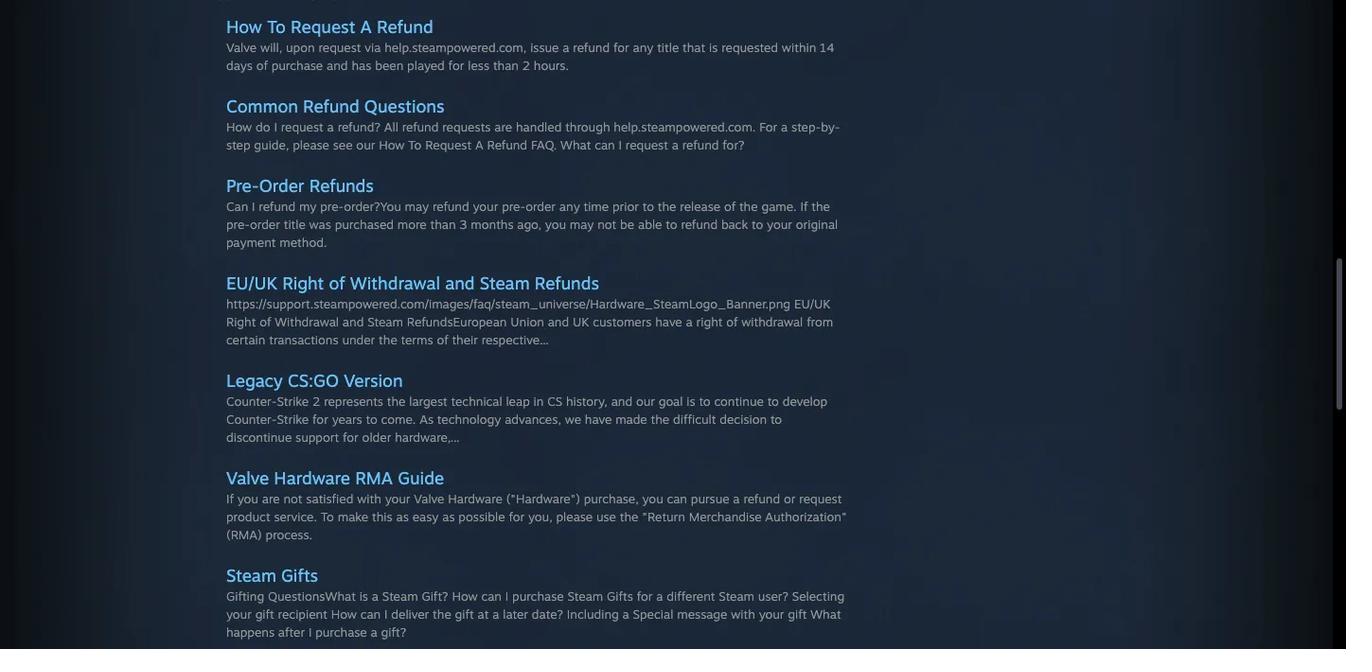 Task type: vqa. For each thing, say whether or not it's contained in the screenshot.
$5.00 to the right
no



Task type: describe. For each thing, give the bounding box(es) containing it.
our inside 'common refund questions how do i request a refund? all refund requests are handled through help.steampowered.com. for a step-by- step guide, please see our how to request a refund faq. what can i request a refund for?'
[[356, 137, 375, 152]]

0 vertical spatial right
[[282, 273, 324, 293]]

for up "support"
[[312, 412, 328, 427]]

the inside valve hardware rma guide if you are not satisfied with your valve hardware ("hardware") purchase, you can pursue a refund or request product service. to make this as easy as possible for you, please use the "return merchandise authorization" (rma) process.
[[620, 509, 639, 524]]

satisfied
[[306, 491, 354, 507]]

you,
[[528, 509, 553, 524]]

how inside how to request a refund valve will, upon request via help.steampowered.com, issue a refund for any title that is requested within 14 days of purchase and has been played for less than 2 hours.
[[226, 16, 262, 37]]

14
[[820, 40, 835, 55]]

2 inside legacy cs:go version counter-strike 2 represents the largest technical leap in cs history, and our goal is to continue to develop counter-strike for years to come. as technology advances, we have made the difficult decision to discontinue support for older hardware,...
[[312, 394, 320, 409]]

refunds inside eu/uk right of withdrawal and steam refunds https://support.steampowered.com/images/faq/steam_universe/hardware_steamlogo_banner.png eu/uk right of withdrawal and steam refundseuropean union and uk customers have a right of withdrawal from certain transactions under the terms of their respective...
[[535, 273, 599, 293]]

what inside "steam gifts gifting questionswhat is a steam gift? how can i purchase steam gifts for a different steam user? selecting your gift recipient how can i deliver the gift at a later date? including a special message with your gift what happens after i purchase a gift?"
[[811, 607, 841, 622]]

history,
[[566, 394, 608, 409]]

than for pre-order refunds
[[430, 217, 456, 232]]

of up certain
[[260, 314, 271, 329]]

to up able
[[643, 199, 654, 214]]

terms
[[401, 332, 433, 347]]

your down user?
[[759, 607, 784, 622]]

purchase,
[[584, 491, 639, 507]]

can inside 'common refund questions how do i request a refund? all refund requests are handled through help.steampowered.com. for a step-by- step guide, please see our how to request a refund faq. what can i request a refund for?'
[[595, 137, 615, 152]]

can left deliver
[[360, 607, 381, 622]]

deliver
[[391, 607, 429, 622]]

the up original
[[812, 199, 830, 214]]

refund inside how to request a refund valve will, upon request via help.steampowered.com, issue a refund for any title that is requested within 14 days of purchase and has been played for less than 2 hours.
[[377, 16, 433, 37]]

and up under
[[343, 314, 364, 329]]

questions
[[364, 96, 444, 116]]

purchased
[[335, 217, 394, 232]]

common
[[226, 96, 298, 116]]

if inside pre-order refunds can i refund my pre-order?you may refund your pre-order any time prior to the release of the game. if the pre-order title was purchased more than 3 months ago, you may not be able to refund back to your original payment method.
[[800, 199, 808, 214]]

2 horizontal spatial refund
[[487, 137, 527, 152]]

have inside eu/uk right of withdrawal and steam refunds https://support.steampowered.com/images/faq/steam_universe/hardware_steamlogo_banner.png eu/uk right of withdrawal and steam refundseuropean union and uk customers have a right of withdrawal from certain transactions under the terms of their respective...
[[655, 314, 682, 329]]

a inside eu/uk right of withdrawal and steam refunds https://support.steampowered.com/images/faq/steam_universe/hardware_steamlogo_banner.png eu/uk right of withdrawal and steam refundseuropean union and uk customers have a right of withdrawal from certain transactions under the terms of their respective...
[[686, 314, 693, 329]]

selecting
[[792, 589, 845, 604]]

after
[[278, 625, 305, 640]]

help.steampowered.com,
[[385, 40, 527, 55]]

all
[[384, 119, 398, 134]]

merchandise
[[689, 509, 762, 524]]

1 horizontal spatial eu/uk
[[794, 296, 831, 311]]

authorization"
[[765, 509, 847, 524]]

refund down 'questions'
[[402, 119, 439, 134]]

for inside "steam gifts gifting questionswhat is a steam gift? how can i purchase steam gifts for a different steam user? selecting your gift recipient how can i deliver the gift at a later date? including a special message with your gift what happens after i purchase a gift?"
[[637, 589, 653, 604]]

including
[[567, 607, 619, 622]]

ago,
[[517, 217, 542, 232]]

has
[[352, 58, 371, 73]]

0 horizontal spatial you
[[237, 491, 258, 507]]

date?
[[532, 607, 563, 622]]

valve inside how to request a refund valve will, upon request via help.steampowered.com, issue a refund for any title that is requested within 14 days of purchase and has been played for less than 2 hours.
[[226, 40, 257, 55]]

withdrawal
[[741, 314, 803, 329]]

i up gift?
[[384, 607, 388, 622]]

process.
[[266, 527, 313, 542]]

gift?
[[422, 589, 448, 604]]

refundseuropean
[[407, 314, 507, 329]]

different
[[667, 589, 715, 604]]

how up at
[[452, 589, 478, 604]]

of inside how to request a refund valve will, upon request via help.steampowered.com, issue a refund for any title that is requested within 14 days of purchase and has been played for less than 2 hours.
[[256, 58, 268, 73]]

your inside valve hardware rma guide if you are not satisfied with your valve hardware ("hardware") purchase, you can pursue a refund or request product service. to make this as easy as possible for you, please use the "return merchandise authorization" (rma) process.
[[385, 491, 410, 507]]

have inside legacy cs:go version counter-strike 2 represents the largest technical leap in cs history, and our goal is to continue to develop counter-strike for years to come. as technology advances, we have made the difficult decision to discontinue support for older hardware,...
[[585, 412, 612, 427]]

union
[[511, 314, 544, 329]]

see
[[333, 137, 353, 152]]

1 gift from the left
[[255, 607, 274, 622]]

to left develop
[[767, 394, 779, 409]]

guide
[[398, 468, 444, 489]]

method.
[[280, 235, 327, 250]]

represents
[[324, 394, 383, 409]]

and inside how to request a refund valve will, upon request via help.steampowered.com, issue a refund for any title that is requested within 14 days of purchase and has been played for less than 2 hours.
[[327, 58, 348, 73]]

2 strike from the top
[[277, 412, 309, 427]]

0 horizontal spatial eu/uk
[[226, 273, 277, 293]]

the up come.
[[387, 394, 406, 409]]

are inside valve hardware rma guide if you are not satisfied with your valve hardware ("hardware") purchase, you can pursue a refund or request product service. to make this as easy as possible for you, please use the "return merchandise authorization" (rma) process.
[[262, 491, 280, 507]]

0 horizontal spatial order
[[250, 217, 280, 232]]

i right after
[[309, 625, 312, 640]]

the inside "steam gifts gifting questionswhat is a steam gift? how can i purchase steam gifts for a different steam user? selecting your gift recipient how can i deliver the gift at a later date? including a special message with your gift what happens after i purchase a gift?"
[[433, 607, 451, 622]]

days
[[226, 58, 253, 73]]

what inside 'common refund questions how do i request a refund? all refund requests are handled through help.steampowered.com. for a step-by- step guide, please see our how to request a refund faq. what can i request a refund for?'
[[561, 137, 591, 152]]

3 gift from the left
[[788, 607, 807, 622]]

customers
[[593, 314, 652, 329]]

1 vertical spatial right
[[226, 314, 256, 329]]

made
[[616, 412, 647, 427]]

happens
[[226, 625, 275, 640]]

as
[[420, 412, 434, 427]]

release
[[680, 199, 721, 214]]

i inside pre-order refunds can i refund my pre-order?you may refund your pre-order any time prior to the release of the game. if the pre-order title was purchased more than 3 months ago, you may not be able to refund back to your original payment method.
[[252, 199, 255, 214]]

support
[[295, 430, 339, 445]]

been
[[375, 58, 404, 73]]

to right decision
[[771, 412, 782, 427]]

from
[[807, 314, 833, 329]]

payment
[[226, 235, 276, 250]]

to right back
[[752, 217, 763, 232]]

steam up under
[[368, 314, 403, 329]]

that
[[683, 40, 706, 55]]

gifting
[[226, 589, 264, 604]]

1 horizontal spatial gifts
[[607, 589, 633, 604]]

order?you
[[344, 199, 401, 214]]

of up under
[[329, 273, 345, 293]]

refund down release
[[681, 217, 718, 232]]

steam gifts gifting questionswhat is a steam gift? how can i purchase steam gifts for a different steam user? selecting your gift recipient how can i deliver the gift at a later date? including a special message with your gift what happens after i purchase a gift?
[[226, 565, 845, 640]]

to right able
[[666, 217, 677, 232]]

is inside "steam gifts gifting questionswhat is a steam gift? how can i purchase steam gifts for a different steam user? selecting your gift recipient how can i deliver the gift at a later date? including a special message with your gift what happens after i purchase a gift?"
[[359, 589, 368, 604]]

any inside pre-order refunds can i refund my pre-order?you may refund your pre-order any time prior to the release of the game. if the pre-order title was purchased more than 3 months ago, you may not be able to refund back to your original payment method.
[[559, 199, 580, 214]]

to inside how to request a refund valve will, upon request via help.steampowered.com, issue a refund for any title that is requested within 14 days of purchase and has been played for less than 2 hours.
[[267, 16, 286, 37]]

easy
[[412, 509, 439, 524]]

1 vertical spatial purchase
[[512, 589, 564, 604]]

later
[[503, 607, 528, 622]]

steam up https://support.steampowered.com/images/faq/steam_universe/hardware_steamlogo_banner.png
[[480, 273, 530, 293]]

1 vertical spatial valve
[[226, 468, 269, 489]]

order
[[259, 175, 304, 196]]

through
[[565, 119, 610, 134]]

my
[[299, 199, 317, 214]]

your down "gifting"
[[226, 607, 252, 622]]

make
[[338, 509, 369, 524]]

for left the that
[[613, 40, 629, 55]]

3
[[460, 217, 467, 232]]

pre-order refunds can i refund my pre-order?you may refund your pre-order any time prior to the release of the game. if the pre-order title was purchased more than 3 months ago, you may not be able to refund back to your original payment method.
[[226, 175, 838, 250]]

faq.
[[531, 137, 557, 152]]

steam up including
[[568, 589, 603, 604]]

2 horizontal spatial pre-
[[502, 199, 526, 214]]

respective...
[[482, 332, 549, 347]]

largest
[[409, 394, 448, 409]]

or
[[784, 491, 796, 507]]

of inside pre-order refunds can i refund my pre-order?you may refund your pre-order any time prior to the release of the game. if the pre-order title was purchased more than 3 months ago, you may not be able to refund back to your original payment method.
[[724, 199, 736, 214]]

not inside valve hardware rma guide if you are not satisfied with your valve hardware ("hardware") purchase, you can pursue a refund or request product service. to make this as easy as possible for you, please use the "return merchandise authorization" (rma) process.
[[283, 491, 302, 507]]

can up at
[[481, 589, 502, 604]]

product
[[226, 509, 270, 524]]

your down game. in the top of the page
[[767, 217, 792, 232]]

be
[[620, 217, 634, 232]]

back
[[721, 217, 748, 232]]

cs:go
[[288, 370, 339, 391]]

how up step
[[226, 119, 252, 134]]

steam up "gifting"
[[226, 565, 276, 586]]

for down years
[[343, 430, 359, 445]]

service.
[[274, 509, 317, 524]]

refund up 3
[[433, 199, 469, 214]]

pursue
[[691, 491, 730, 507]]

0 vertical spatial withdrawal
[[350, 273, 440, 293]]

how down all
[[379, 137, 405, 152]]

refunds inside pre-order refunds can i refund my pre-order?you may refund your pre-order any time prior to the release of the game. if the pre-order title was purchased more than 3 months ago, you may not be able to refund back to your original payment method.
[[309, 175, 374, 196]]

1 vertical spatial may
[[570, 217, 594, 232]]

the up back
[[739, 199, 758, 214]]

continue
[[714, 394, 764, 409]]

2 vertical spatial valve
[[414, 491, 444, 507]]

time
[[584, 199, 609, 214]]

2 as from the left
[[442, 509, 455, 524]]

can
[[226, 199, 248, 214]]

come.
[[381, 412, 416, 427]]

steam up deliver
[[382, 589, 418, 604]]

to inside 'common refund questions how do i request a refund? all refund requests are handled through help.steampowered.com. for a step-by- step guide, please see our how to request a refund faq. what can i request a refund for?'
[[408, 137, 422, 152]]

2 gift from the left
[[455, 607, 474, 622]]

2 counter- from the top
[[226, 412, 277, 427]]

valve hardware rma guide if you are not satisfied with your valve hardware ("hardware") purchase, you can pursue a refund or request product service. to make this as easy as possible for you, please use the "return merchandise authorization" (rma) process.
[[226, 468, 847, 542]]

how to request a refund valve will, upon request via help.steampowered.com, issue a refund for any title that is requested within 14 days of purchase and has been played for less than 2 hours.
[[226, 16, 835, 73]]

a inside how to request a refund valve will, upon request via help.steampowered.com, issue a refund for any title that is requested within 14 days of purchase and has been played for less than 2 hours.
[[360, 16, 372, 37]]

technology
[[437, 412, 501, 427]]

discontinue
[[226, 430, 292, 445]]

uk
[[573, 314, 589, 329]]

purchase inside how to request a refund valve will, upon request via help.steampowered.com, issue a refund for any title that is requested within 14 days of purchase and has been played for less than 2 hours.
[[271, 58, 323, 73]]

0 horizontal spatial may
[[405, 199, 429, 214]]

1 horizontal spatial pre-
[[320, 199, 344, 214]]

was
[[309, 217, 331, 232]]

i up prior
[[619, 137, 622, 152]]

special
[[633, 607, 674, 622]]

certain
[[226, 332, 265, 347]]

their
[[452, 332, 478, 347]]

rma
[[355, 468, 393, 489]]

the down goal
[[651, 412, 670, 427]]

this
[[372, 509, 393, 524]]

you inside pre-order refunds can i refund my pre-order?you may refund your pre-order any time prior to the release of the game. if the pre-order title was purchased more than 3 months ago, you may not be able to refund back to your original payment method.
[[545, 217, 566, 232]]

of left their
[[437, 332, 448, 347]]

0 horizontal spatial withdrawal
[[275, 314, 339, 329]]

issue
[[530, 40, 559, 55]]

original
[[796, 217, 838, 232]]

not inside pre-order refunds can i refund my pre-order?you may refund your pre-order any time prior to the release of the game. if the pre-order title was purchased more than 3 months ago, you may not be able to refund back to your original payment method.
[[598, 217, 617, 232]]



Task type: locate. For each thing, give the bounding box(es) containing it.
1 horizontal spatial to
[[321, 509, 334, 524]]

0 vertical spatial order
[[526, 199, 556, 214]]

pre- down can
[[226, 217, 250, 232]]

0 horizontal spatial pre-
[[226, 217, 250, 232]]

is right questionswhat
[[359, 589, 368, 604]]

1 horizontal spatial what
[[811, 607, 841, 622]]

how up will,
[[226, 16, 262, 37]]

request up upon
[[291, 16, 355, 37]]

and inside legacy cs:go version counter-strike 2 represents the largest technical leap in cs history, and our goal is to continue to develop counter-strike for years to come. as technology advances, we have made the difficult decision to discontinue support for older hardware,...
[[611, 394, 633, 409]]

counter- up discontinue
[[226, 412, 277, 427]]

hours.
[[534, 58, 569, 73]]

a inside 'common refund questions how do i request a refund? all refund requests are handled through help.steampowered.com. for a step-by- step guide, please see our how to request a refund faq. what can i request a refund for?'
[[475, 137, 483, 152]]

advances,
[[505, 412, 561, 427]]

1 vertical spatial a
[[475, 137, 483, 152]]

2 vertical spatial is
[[359, 589, 368, 604]]

will,
[[260, 40, 282, 55]]

right down method.
[[282, 273, 324, 293]]

1 vertical spatial if
[[226, 491, 234, 507]]

a down requests
[[475, 137, 483, 152]]

refund right issue
[[573, 40, 610, 55]]

1 horizontal spatial is
[[687, 394, 695, 409]]

1 vertical spatial to
[[408, 137, 422, 152]]

1 vertical spatial have
[[585, 412, 612, 427]]

with inside valve hardware rma guide if you are not satisfied with your valve hardware ("hardware") purchase, you can pursue a refund or request product service. to make this as easy as possible for you, please use the "return merchandise authorization" (rma) process.
[[357, 491, 381, 507]]

withdrawal up transactions
[[275, 314, 339, 329]]

0 vertical spatial what
[[561, 137, 591, 152]]

1 horizontal spatial right
[[282, 273, 324, 293]]

order up payment
[[250, 217, 280, 232]]

requests
[[442, 119, 491, 134]]

1 vertical spatial please
[[556, 509, 593, 524]]

legacy cs:go version counter-strike 2 represents the largest technical leap in cs history, and our goal is to continue to develop counter-strike for years to come. as technology advances, we have made the difficult decision to discontinue support for older hardware,...
[[226, 370, 828, 445]]

https://support.steampowered.com/images/faq/steam_universe/hardware_steamlogo_banner.png
[[226, 296, 791, 311]]

title
[[657, 40, 679, 55], [284, 217, 306, 232]]

1 counter- from the top
[[226, 394, 277, 409]]

(rma)
[[226, 527, 262, 542]]

1 vertical spatial not
[[283, 491, 302, 507]]

to inside valve hardware rma guide if you are not satisfied with your valve hardware ("hardware") purchase, you can pursue a refund or request product service. to make this as easy as possible for you, please use the "return merchandise authorization" (rma) process.
[[321, 509, 334, 524]]

your up 'this'
[[385, 491, 410, 507]]

goal
[[659, 394, 683, 409]]

order
[[526, 199, 556, 214], [250, 217, 280, 232]]

common refund questions how do i request a refund? all refund requests are handled through help.steampowered.com. for a step-by- step guide, please see our how to request a refund faq. what can i request a refund for?
[[226, 96, 840, 152]]

hardware up possible
[[448, 491, 503, 507]]

1 horizontal spatial request
[[425, 137, 472, 152]]

to up older
[[366, 412, 378, 427]]

2 left hours.
[[522, 58, 530, 73]]

("hardware")
[[506, 491, 580, 507]]

0 vertical spatial purchase
[[271, 58, 323, 73]]

hardware up the satisfied
[[274, 468, 350, 489]]

gift left at
[[455, 607, 474, 622]]

our inside legacy cs:go version counter-strike 2 represents the largest technical leap in cs history, and our goal is to continue to develop counter-strike for years to come. as technology advances, we have made the difficult decision to discontinue support for older hardware,...
[[636, 394, 655, 409]]

use
[[596, 509, 616, 524]]

can inside valve hardware rma guide if you are not satisfied with your valve hardware ("hardware") purchase, you can pursue a refund or request product service. to make this as easy as possible for you, please use the "return merchandise authorization" (rma) process.
[[667, 491, 687, 507]]

with down rma
[[357, 491, 381, 507]]

0 horizontal spatial please
[[293, 137, 329, 152]]

refund
[[377, 16, 433, 37], [303, 96, 359, 116], [487, 137, 527, 152]]

than inside how to request a refund valve will, upon request via help.steampowered.com, issue a refund for any title that is requested within 14 days of purchase and has been played for less than 2 hours.
[[493, 58, 519, 73]]

develop
[[783, 394, 828, 409]]

0 horizontal spatial to
[[267, 16, 286, 37]]

0 horizontal spatial with
[[357, 491, 381, 507]]

1 horizontal spatial our
[[636, 394, 655, 409]]

refunds up order?you
[[309, 175, 374, 196]]

1 vertical spatial with
[[731, 607, 755, 622]]

0 vertical spatial strike
[[277, 394, 309, 409]]

if inside valve hardware rma guide if you are not satisfied with your valve hardware ("hardware") purchase, you can pursue a refund or request product service. to make this as easy as possible for you, please use the "return merchandise authorization" (rma) process.
[[226, 491, 234, 507]]

not up service.
[[283, 491, 302, 507]]

version
[[344, 370, 403, 391]]

to down 'questions'
[[408, 137, 422, 152]]

1 strike from the top
[[277, 394, 309, 409]]

step-
[[792, 119, 821, 134]]

message
[[677, 607, 727, 622]]

purchase
[[271, 58, 323, 73], [512, 589, 564, 604], [315, 625, 367, 640]]

strike down cs:go
[[277, 394, 309, 409]]

2 down cs:go
[[312, 394, 320, 409]]

order up ago,
[[526, 199, 556, 214]]

gift?
[[381, 625, 406, 640]]

decision
[[720, 412, 767, 427]]

gift down selecting
[[788, 607, 807, 622]]

0 horizontal spatial are
[[262, 491, 280, 507]]

gift up happens
[[255, 607, 274, 622]]

1 vertical spatial withdrawal
[[275, 314, 339, 329]]

1 horizontal spatial please
[[556, 509, 593, 524]]

0 horizontal spatial our
[[356, 137, 375, 152]]

i right the do
[[274, 119, 277, 134]]

0 vertical spatial refund
[[377, 16, 433, 37]]

any inside how to request a refund valve will, upon request via help.steampowered.com, issue a refund for any title that is requested within 14 days of purchase and has been played for less than 2 hours.
[[633, 40, 654, 55]]

your up the months
[[473, 199, 498, 214]]

is up difficult
[[687, 394, 695, 409]]

transactions
[[269, 332, 339, 347]]

a inside how to request a refund valve will, upon request via help.steampowered.com, issue a refund for any title that is requested within 14 days of purchase and has been played for less than 2 hours.
[[563, 40, 570, 55]]

are left handled
[[494, 119, 512, 134]]

under
[[342, 332, 375, 347]]

is inside how to request a refund valve will, upon request via help.steampowered.com, issue a refund for any title that is requested within 14 days of purchase and has been played for less than 2 hours.
[[709, 40, 718, 55]]

withdrawal up terms
[[350, 273, 440, 293]]

1 horizontal spatial not
[[598, 217, 617, 232]]

1 horizontal spatial title
[[657, 40, 679, 55]]

request inside valve hardware rma guide if you are not satisfied with your valve hardware ("hardware") purchase, you can pursue a refund or request product service. to make this as easy as possible for you, please use the "return merchandise authorization" (rma) process.
[[799, 491, 842, 507]]

1 horizontal spatial order
[[526, 199, 556, 214]]

in
[[534, 394, 544, 409]]

is inside legacy cs:go version counter-strike 2 represents the largest technical leap in cs history, and our goal is to continue to develop counter-strike for years to come. as technology advances, we have made the difficult decision to discontinue support for older hardware,...
[[687, 394, 695, 409]]

legacy
[[226, 370, 283, 391]]

right
[[282, 273, 324, 293], [226, 314, 256, 329]]

title up method.
[[284, 217, 306, 232]]

1 vertical spatial our
[[636, 394, 655, 409]]

right
[[696, 314, 723, 329]]

steam left user?
[[719, 589, 755, 604]]

0 vertical spatial request
[[291, 16, 355, 37]]

more
[[397, 217, 427, 232]]

a up via in the top left of the page
[[360, 16, 372, 37]]

request inside how to request a refund valve will, upon request via help.steampowered.com, issue a refund for any title that is requested within 14 days of purchase and has been played for less than 2 hours.
[[319, 40, 361, 55]]

have down history,
[[585, 412, 612, 427]]

pre-
[[226, 175, 259, 196]]

of down will,
[[256, 58, 268, 73]]

1 vertical spatial any
[[559, 199, 580, 214]]

handled
[[516, 119, 562, 134]]

0 vertical spatial eu/uk
[[226, 273, 277, 293]]

0 vertical spatial valve
[[226, 40, 257, 55]]

0 vertical spatial have
[[655, 314, 682, 329]]

refund down help.steampowered.com.
[[682, 137, 719, 152]]

1 as from the left
[[396, 509, 409, 524]]

hardware
[[274, 468, 350, 489], [448, 491, 503, 507]]

at
[[478, 607, 489, 622]]

the up able
[[658, 199, 676, 214]]

and left has
[[327, 58, 348, 73]]

i
[[274, 119, 277, 134], [619, 137, 622, 152], [252, 199, 255, 214], [505, 589, 509, 604], [384, 607, 388, 622], [309, 625, 312, 640]]

we
[[565, 412, 581, 427]]

request
[[319, 40, 361, 55], [281, 119, 324, 134], [626, 137, 668, 152], [799, 491, 842, 507]]

are inside 'common refund questions how do i request a refund? all refund requests are handled through help.steampowered.com. for a step-by- step guide, please see our how to request a refund faq. what can i request a refund for?'
[[494, 119, 512, 134]]

to up difficult
[[699, 394, 711, 409]]

request inside 'common refund questions how do i request a refund? all refund requests are handled through help.steampowered.com. for a step-by- step guide, please see our how to request a refund faq. what can i request a refund for?'
[[425, 137, 472, 152]]

1 horizontal spatial hardware
[[448, 491, 503, 507]]

1 horizontal spatial refunds
[[535, 273, 599, 293]]

0 horizontal spatial right
[[226, 314, 256, 329]]

0 horizontal spatial a
[[360, 16, 372, 37]]

what down through
[[561, 137, 591, 152]]

0 horizontal spatial request
[[291, 16, 355, 37]]

years
[[332, 412, 362, 427]]

within
[[782, 40, 816, 55]]

i right can
[[252, 199, 255, 214]]

please left use
[[556, 509, 593, 524]]

1 vertical spatial refund
[[303, 96, 359, 116]]

any left the that
[[633, 40, 654, 55]]

0 horizontal spatial 2
[[312, 394, 320, 409]]

the left terms
[[379, 332, 397, 347]]

1 horizontal spatial any
[[633, 40, 654, 55]]

0 vertical spatial than
[[493, 58, 519, 73]]

valve up easy
[[414, 491, 444, 507]]

for down help.steampowered.com,
[[448, 58, 464, 73]]

eu/uk down payment
[[226, 273, 277, 293]]

1 horizontal spatial withdrawal
[[350, 273, 440, 293]]

for up special
[[637, 589, 653, 604]]

user?
[[758, 589, 789, 604]]

and
[[327, 58, 348, 73], [445, 273, 475, 293], [343, 314, 364, 329], [548, 314, 569, 329], [611, 394, 633, 409]]

our down refund?
[[356, 137, 375, 152]]

please inside 'common refund questions how do i request a refund? all refund requests are handled through help.steampowered.com. for a step-by- step guide, please see our how to request a refund faq. what can i request a refund for?'
[[293, 137, 329, 152]]

0 vertical spatial hardware
[[274, 468, 350, 489]]

0 horizontal spatial any
[[559, 199, 580, 214]]

you up "return
[[642, 491, 663, 507]]

is
[[709, 40, 718, 55], [687, 394, 695, 409], [359, 589, 368, 604]]

gifts
[[281, 565, 318, 586], [607, 589, 633, 604]]

older
[[362, 430, 391, 445]]

of
[[256, 58, 268, 73], [724, 199, 736, 214], [329, 273, 345, 293], [260, 314, 271, 329], [726, 314, 738, 329], [437, 332, 448, 347]]

1 horizontal spatial are
[[494, 119, 512, 134]]

months
[[471, 217, 514, 232]]

title inside pre-order refunds can i refund my pre-order?you may refund your pre-order any time prior to the release of the game. if the pre-order title was purchased more than 3 months ago, you may not be able to refund back to your original payment method.
[[284, 217, 306, 232]]

than for how to request a refund
[[493, 58, 519, 73]]

0 vertical spatial our
[[356, 137, 375, 152]]

0 horizontal spatial what
[[561, 137, 591, 152]]

please inside valve hardware rma guide if you are not satisfied with your valve hardware ("hardware") purchase, you can pursue a refund or request product service. to make this as easy as possible for you, please use the "return merchandise authorization" (rma) process.
[[556, 509, 593, 524]]

2 vertical spatial refund
[[487, 137, 527, 152]]

0 vertical spatial to
[[267, 16, 286, 37]]

0 horizontal spatial refunds
[[309, 175, 374, 196]]

1 horizontal spatial may
[[570, 217, 594, 232]]

1 horizontal spatial with
[[731, 607, 755, 622]]

0 horizontal spatial have
[[585, 412, 612, 427]]

upon
[[286, 40, 315, 55]]

with
[[357, 491, 381, 507], [731, 607, 755, 622]]

can
[[595, 137, 615, 152], [667, 491, 687, 507], [481, 589, 502, 604], [360, 607, 381, 622]]

can up "return
[[667, 491, 687, 507]]

title inside how to request a refund valve will, upon request via help.steampowered.com, issue a refund for any title that is requested within 14 days of purchase and has been played for less than 2 hours.
[[657, 40, 679, 55]]

if up original
[[800, 199, 808, 214]]

0 horizontal spatial gift
[[255, 607, 274, 622]]

have
[[655, 314, 682, 329], [585, 412, 612, 427]]

prior
[[613, 199, 639, 214]]

purchase down recipient
[[315, 625, 367, 640]]

what down selecting
[[811, 607, 841, 622]]

0 horizontal spatial refund
[[303, 96, 359, 116]]

refund
[[573, 40, 610, 55], [402, 119, 439, 134], [682, 137, 719, 152], [259, 199, 296, 214], [433, 199, 469, 214], [681, 217, 718, 232], [744, 491, 780, 507]]

refund inside valve hardware rma guide if you are not satisfied with your valve hardware ("hardware") purchase, you can pursue a refund or request product service. to make this as easy as possible for you, please use the "return merchandise authorization" (rma) process.
[[744, 491, 780, 507]]

1 vertical spatial counter-
[[226, 412, 277, 427]]

0 horizontal spatial than
[[430, 217, 456, 232]]

please left "see"
[[293, 137, 329, 152]]

less
[[468, 58, 490, 73]]

and up refundseuropean
[[445, 273, 475, 293]]

steam
[[480, 273, 530, 293], [368, 314, 403, 329], [226, 565, 276, 586], [382, 589, 418, 604], [568, 589, 603, 604], [719, 589, 755, 604]]

0 horizontal spatial is
[[359, 589, 368, 604]]

may down time
[[570, 217, 594, 232]]

1 vertical spatial eu/uk
[[794, 296, 831, 311]]

0 vertical spatial with
[[357, 491, 381, 507]]

0 vertical spatial gifts
[[281, 565, 318, 586]]

0 vertical spatial not
[[598, 217, 617, 232]]

you right ago,
[[545, 217, 566, 232]]

i up later
[[505, 589, 509, 604]]

1 vertical spatial hardware
[[448, 491, 503, 507]]

pre- up ago,
[[502, 199, 526, 214]]

1 vertical spatial than
[[430, 217, 456, 232]]

a inside valve hardware rma guide if you are not satisfied with your valve hardware ("hardware") purchase, you can pursue a refund or request product service. to make this as easy as possible for you, please use the "return merchandise authorization" (rma) process.
[[733, 491, 740, 507]]

request up guide,
[[281, 119, 324, 134]]

of right right
[[726, 314, 738, 329]]

for?
[[723, 137, 745, 152]]

a
[[360, 16, 372, 37], [475, 137, 483, 152]]

2 vertical spatial purchase
[[315, 625, 367, 640]]

1 horizontal spatial refund
[[377, 16, 433, 37]]

1 vertical spatial 2
[[312, 394, 320, 409]]

may up more
[[405, 199, 429, 214]]

to
[[643, 199, 654, 214], [666, 217, 677, 232], [752, 217, 763, 232], [699, 394, 711, 409], [767, 394, 779, 409], [366, 412, 378, 427], [771, 412, 782, 427]]

to down the satisfied
[[321, 509, 334, 524]]

0 horizontal spatial not
[[283, 491, 302, 507]]

request
[[291, 16, 355, 37], [425, 137, 472, 152]]

eu/uk
[[226, 273, 277, 293], [794, 296, 831, 311]]

"return
[[642, 509, 685, 524]]

1 horizontal spatial have
[[655, 314, 682, 329]]

1 vertical spatial request
[[425, 137, 472, 152]]

the right use
[[620, 509, 639, 524]]

2 horizontal spatial to
[[408, 137, 422, 152]]

1 vertical spatial refunds
[[535, 273, 599, 293]]

leap
[[506, 394, 530, 409]]

for inside valve hardware rma guide if you are not satisfied with your valve hardware ("hardware") purchase, you can pursue a refund or request product service. to make this as easy as possible for you, please use the "return merchandise authorization" (rma) process.
[[509, 509, 525, 524]]

1 horizontal spatial gift
[[455, 607, 474, 622]]

0 horizontal spatial hardware
[[274, 468, 350, 489]]

refund left or
[[744, 491, 780, 507]]

request inside how to request a refund valve will, upon request via help.steampowered.com, issue a refund for any title that is requested within 14 days of purchase and has been played for less than 2 hours.
[[291, 16, 355, 37]]

0 vertical spatial a
[[360, 16, 372, 37]]

than left 3
[[430, 217, 456, 232]]

and left uk
[[548, 314, 569, 329]]

refund inside how to request a refund valve will, upon request via help.steampowered.com, issue a refund for any title that is requested within 14 days of purchase and has been played for less than 2 hours.
[[573, 40, 610, 55]]

1 horizontal spatial as
[[442, 509, 455, 524]]

any
[[633, 40, 654, 55], [559, 199, 580, 214]]

valve up "product" in the bottom of the page
[[226, 468, 269, 489]]

right up certain
[[226, 314, 256, 329]]

refund down order in the left of the page
[[259, 199, 296, 214]]

recipient
[[278, 607, 327, 622]]

refund up refund?
[[303, 96, 359, 116]]

have left right
[[655, 314, 682, 329]]

as right 'this'
[[396, 509, 409, 524]]

is right the that
[[709, 40, 718, 55]]

2 vertical spatial to
[[321, 509, 334, 524]]

with inside "steam gifts gifting questionswhat is a steam gift? how can i purchase steam gifts for a different steam user? selecting your gift recipient how can i deliver the gift at a later date? including a special message with your gift what happens after i purchase a gift?"
[[731, 607, 755, 622]]

2 horizontal spatial gift
[[788, 607, 807, 622]]

the inside eu/uk right of withdrawal and steam refunds https://support.steampowered.com/images/faq/steam_universe/hardware_steamlogo_banner.png eu/uk right of withdrawal and steam refundseuropean union and uk customers have a right of withdrawal from certain transactions under the terms of their respective...
[[379, 332, 397, 347]]

2 horizontal spatial you
[[642, 491, 663, 507]]

eu/uk up the from at the right of the page
[[794, 296, 831, 311]]

how
[[226, 16, 262, 37], [226, 119, 252, 134], [379, 137, 405, 152], [452, 589, 478, 604], [331, 607, 357, 622]]

of up back
[[724, 199, 736, 214]]

how down questionswhat
[[331, 607, 357, 622]]

2 inside how to request a refund valve will, upon request via help.steampowered.com, issue a refund for any title that is requested within 14 days of purchase and has been played for less than 2 hours.
[[522, 58, 530, 73]]

technical
[[451, 394, 502, 409]]

0 vertical spatial may
[[405, 199, 429, 214]]

not left be on the top left of page
[[598, 217, 617, 232]]

0 horizontal spatial gifts
[[281, 565, 318, 586]]

if
[[800, 199, 808, 214], [226, 491, 234, 507]]

you up "product" in the bottom of the page
[[237, 491, 258, 507]]

1 horizontal spatial a
[[475, 137, 483, 152]]

eu/uk right of withdrawal and steam refunds https://support.steampowered.com/images/faq/steam_universe/hardware_steamlogo_banner.png eu/uk right of withdrawal and steam refundseuropean union and uk customers have a right of withdrawal from certain transactions under the terms of their respective...
[[226, 273, 833, 347]]

as right easy
[[442, 509, 455, 524]]

refund?
[[338, 119, 381, 134]]

your
[[473, 199, 498, 214], [767, 217, 792, 232], [385, 491, 410, 507], [226, 607, 252, 622], [759, 607, 784, 622]]

request down help.steampowered.com.
[[626, 137, 668, 152]]

0 vertical spatial 2
[[522, 58, 530, 73]]

by-
[[821, 119, 840, 134]]

than inside pre-order refunds can i refund my pre-order?you may refund your pre-order any time prior to the release of the game. if the pre-order title was purchased more than 3 months ago, you may not be able to refund back to your original payment method.
[[430, 217, 456, 232]]



